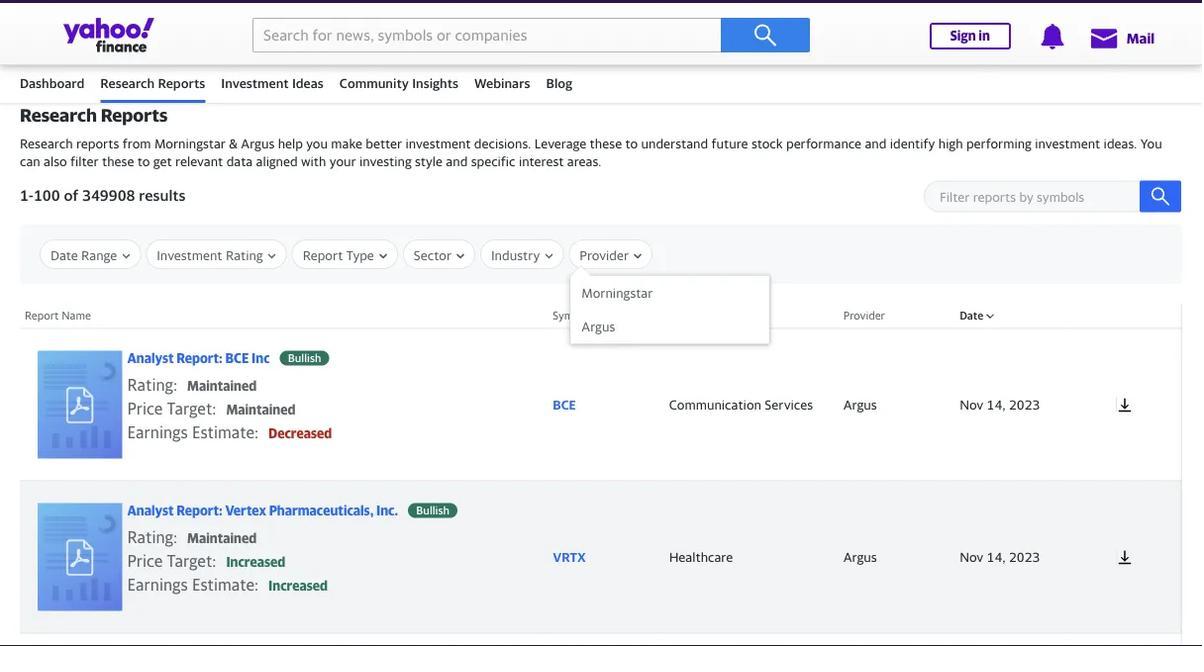Task type: describe. For each thing, give the bounding box(es) containing it.
analyst report: vertex pharmaceuticals, inc. image
[[37, 504, 123, 612]]

estimate: for rating : maintained price target: increased earnings estimate: increased
[[192, 576, 259, 595]]

understand
[[642, 136, 709, 152]]

performance
[[787, 136, 862, 152]]

name
[[62, 310, 91, 323]]

sector
[[414, 248, 452, 263]]

2 finance from the left
[[589, 35, 636, 50]]

industry
[[491, 248, 540, 263]]

decisions.
[[474, 136, 532, 152]]

ideas
[[292, 75, 324, 91]]

russell 2000 link
[[604, 16, 680, 32]]

healthcare
[[669, 550, 733, 565]]

sector element
[[660, 634, 834, 647]]

investment rating button
[[157, 241, 276, 271]]

home
[[69, 35, 106, 50]]

mail
[[1127, 30, 1155, 47]]

dow 30 link
[[215, 16, 260, 32]]

community insights link
[[340, 66, 459, 100]]

0 vertical spatial research
[[100, 75, 155, 91]]

plus
[[639, 35, 664, 50]]

report type
[[303, 248, 374, 263]]

dow
[[215, 16, 241, 32]]

my portfolio
[[229, 35, 305, 50]]

investment rating
[[157, 248, 263, 263]]

date for date
[[960, 310, 984, 323]]

finance home
[[20, 35, 106, 50]]

2 horizontal spatial investment
[[1036, 136, 1101, 152]]

specific
[[471, 154, 516, 170]]

identify
[[891, 136, 936, 152]]

100
[[34, 186, 60, 204]]

decreased
[[269, 426, 332, 442]]

help
[[278, 136, 303, 152]]

vrtx
[[553, 550, 586, 565]]

crude
[[799, 16, 835, 32]]

notifications image
[[1040, 24, 1066, 50]]

1 vertical spatial these
[[102, 154, 134, 170]]

argus button
[[571, 310, 769, 344]]

make
[[331, 136, 363, 152]]

community
[[340, 75, 409, 91]]

date element
[[950, 634, 1067, 647]]

1 vertical spatial reports
[[101, 105, 168, 126]]

webinars
[[475, 75, 531, 91]]

try the new yahoo finance image
[[950, 27, 1175, 54]]

argus for 'provider' element corresponding to rating : maintained price target: maintained earnings estimate: decreased
[[844, 397, 878, 413]]

morningstar inside morningstar button
[[582, 285, 653, 301]]

30
[[244, 16, 260, 32]]

500
[[46, 16, 70, 32]]

inc.
[[377, 504, 398, 519]]

nov for rating : maintained price target: maintained earnings estimate: decreased
[[960, 397, 984, 413]]

yahoo finance plus
[[548, 35, 664, 50]]

videos
[[477, 35, 519, 50]]

interest
[[519, 154, 564, 170]]

stock
[[752, 136, 783, 152]]

high
[[939, 136, 964, 152]]

target: for rating : maintained price target: increased earnings estimate: increased
[[167, 552, 216, 571]]

morningstar inside 'research reports from morningstar & argus help you make better investment decisions. leverage these to understand future stock performance and identify high performing investment ideas. you can also filter these to get relevant data aligned with your investing style and specific interest areas.'
[[155, 136, 226, 152]]

previous image
[[1133, 28, 1163, 57]]

you
[[1141, 136, 1163, 152]]

argus inside 'research reports from morningstar & argus help you make better investment decisions. leverage these to understand future stock performance and identify high performing investment ideas. you can also filter these to get relevant data aligned with your investing style and specific interest areas.'
[[241, 136, 275, 152]]

in
[[979, 28, 991, 44]]

0 vertical spatial to
[[626, 136, 638, 152]]

0 vertical spatial bce
[[225, 351, 249, 366]]

analyst report: bce inc image
[[37, 351, 123, 459]]

0 vertical spatial increased
[[226, 555, 286, 571]]

report: for rating : maintained price target: increased earnings estimate: increased
[[177, 504, 223, 519]]

russell 2000
[[604, 16, 680, 32]]

analyst report: bce inc
[[127, 351, 270, 366]]

report name
[[25, 310, 91, 323]]

sector button
[[414, 241, 465, 271]]

markets
[[335, 35, 385, 50]]

finance home link
[[20, 22, 106, 59]]

news
[[415, 35, 448, 50]]

nov 14, 2023 for rating : maintained price target: maintained earnings estimate: decreased
[[960, 397, 1041, 413]]

search image
[[1151, 187, 1171, 207]]

argus for 'provider' element for rating : maintained price target: increased earnings estimate: increased
[[844, 550, 878, 565]]

oil
[[838, 16, 854, 32]]

nov 14, 2023 for rating : maintained price target: increased earnings estimate: increased
[[960, 550, 1041, 565]]

&
[[229, 136, 238, 152]]

3 provider element from the top
[[834, 634, 950, 647]]

bullish for rating : maintained price target: increased earnings estimate: increased
[[416, 505, 450, 518]]

reports
[[76, 136, 119, 152]]

videos link
[[477, 22, 519, 59]]

sign in
[[951, 28, 991, 44]]

1-100 of 349908 results
[[20, 186, 186, 204]]

0 vertical spatial and
[[865, 136, 887, 152]]

bce inside bce link
[[553, 397, 576, 413]]

1 horizontal spatial these
[[590, 136, 622, 152]]

symbols element
[[543, 634, 660, 647]]

earnings for rating : maintained price target: maintained earnings estimate: decreased
[[127, 423, 188, 442]]

style
[[415, 154, 443, 170]]

rating for rating : maintained price target: increased earnings estimate: increased
[[127, 528, 173, 547]]

news link
[[415, 22, 448, 59]]

2023 for rating : maintained price target: increased earnings estimate: increased
[[1010, 550, 1041, 565]]

provider
[[844, 310, 886, 323]]

of
[[64, 186, 79, 204]]

blog link
[[546, 66, 582, 100]]

349908
[[82, 186, 135, 204]]

mail link
[[1090, 20, 1155, 55]]

provider button
[[580, 241, 642, 271]]

2023 for rating : maintained price target: maintained earnings estimate: decreased
[[1010, 397, 1041, 413]]



Task type: locate. For each thing, give the bounding box(es) containing it.
performing
[[967, 136, 1032, 152]]

14, for rating : maintained price target: maintained earnings estimate: decreased
[[987, 397, 1006, 413]]

from
[[123, 136, 151, 152]]

community insights
[[340, 75, 459, 91]]

bce down symbols
[[553, 397, 576, 413]]

symbols
[[553, 310, 594, 323]]

these down from
[[102, 154, 134, 170]]

maintained for rating : maintained price target: increased earnings estimate: increased
[[187, 531, 257, 547]]

1 vertical spatial and
[[446, 154, 468, 170]]

s&p
[[20, 16, 44, 32]]

0 vertical spatial nov 14, 2023
[[960, 397, 1041, 413]]

watchlists link
[[136, 22, 199, 59]]

estimate: inside rating : maintained price target: increased earnings estimate: increased
[[192, 576, 259, 595]]

1 vertical spatial maintained
[[226, 403, 296, 418]]

2 price from the top
[[127, 552, 163, 571]]

2 analyst from the top
[[127, 504, 174, 519]]

future
[[712, 136, 749, 152]]

to
[[626, 136, 638, 152], [138, 154, 150, 170]]

target: down analyst report: vertex pharmaceuticals, inc.
[[167, 552, 216, 571]]

rating inside rating : maintained price target: maintained earnings estimate: decreased
[[127, 376, 173, 395]]

2 vertical spatial research
[[20, 136, 73, 152]]

Filter reports by symbols text field
[[924, 181, 1172, 213]]

dashboard
[[20, 75, 84, 91]]

1 vertical spatial nov 14, 2023
[[960, 550, 1041, 565]]

1 horizontal spatial morningstar
[[582, 285, 653, 301]]

2 2023 from the top
[[1010, 550, 1041, 565]]

1 vertical spatial estimate:
[[192, 576, 259, 595]]

date range
[[51, 248, 117, 263]]

pharmaceuticals,
[[269, 504, 374, 519]]

earnings inside rating : maintained price target: maintained earnings estimate: decreased
[[127, 423, 188, 442]]

dow 30
[[215, 16, 260, 32]]

estimate:
[[192, 423, 259, 442], [192, 576, 259, 595]]

estimate: inside rating : maintained price target: maintained earnings estimate: decreased
[[192, 423, 259, 442]]

investment left rating
[[157, 248, 223, 263]]

analyst report: vertex pharmaceuticals, inc.
[[127, 504, 398, 519]]

communication services
[[669, 397, 814, 413]]

2 14, from the top
[[987, 550, 1006, 565]]

1 report: from the top
[[177, 351, 223, 366]]

to left "understand"
[[626, 136, 638, 152]]

0 vertical spatial reports
[[158, 75, 205, 91]]

earnings
[[127, 423, 188, 442], [127, 576, 188, 595]]

date inside button
[[51, 248, 78, 263]]

communication
[[669, 397, 762, 413]]

target: down analyst report: bce inc
[[167, 400, 216, 418]]

1 rating from the top
[[127, 376, 173, 395]]

price right analyst report: vertex pharmaceuticals, inc. image
[[127, 552, 163, 571]]

provider element for rating : maintained price target: maintained earnings estimate: decreased
[[834, 329, 950, 481]]

0 horizontal spatial bce
[[225, 351, 249, 366]]

investment
[[221, 75, 289, 91]]

webinars link
[[475, 66, 531, 100]]

price inside rating : maintained price target: maintained earnings estimate: decreased
[[127, 400, 163, 418]]

2 rating from the top
[[127, 528, 173, 547]]

target: for rating : maintained price target: maintained earnings estimate: decreased
[[167, 400, 216, 418]]

0 horizontal spatial bullish
[[288, 352, 321, 365]]

0 vertical spatial :
[[173, 376, 177, 395]]

analyst right analyst report: vertex pharmaceuticals, inc. image
[[127, 504, 174, 519]]

: for rating : maintained price target: maintained earnings estimate: decreased
[[173, 376, 177, 395]]

estimate: down vertex
[[192, 576, 259, 595]]

blog
[[546, 75, 573, 91]]

crude oil link
[[799, 16, 854, 32]]

1 vertical spatial research
[[20, 105, 97, 126]]

1 vertical spatial earnings
[[127, 576, 188, 595]]

research reports link
[[100, 66, 205, 100]]

: inside rating : maintained price target: maintained earnings estimate: decreased
[[173, 376, 177, 395]]

1 analyst from the top
[[127, 351, 174, 366]]

date for date range
[[51, 248, 78, 263]]

investment inside button
[[157, 248, 223, 263]]

1 vertical spatial price
[[127, 552, 163, 571]]

1 horizontal spatial bullish
[[416, 505, 450, 518]]

finance down russell
[[589, 35, 636, 50]]

bullish
[[288, 352, 321, 365], [416, 505, 450, 518]]

get
[[153, 154, 172, 170]]

0 vertical spatial report:
[[177, 351, 223, 366]]

report
[[25, 310, 59, 323]]

these
[[590, 136, 622, 152], [102, 154, 134, 170]]

analyst right analyst report: bce inc image
[[127, 351, 174, 366]]

screeners
[[714, 35, 774, 50]]

0 vertical spatial nov
[[960, 397, 984, 413]]

rating : maintained price target: maintained earnings estimate: decreased
[[127, 376, 332, 442]]

1 vertical spatial target:
[[167, 552, 216, 571]]

0 vertical spatial bullish
[[288, 352, 321, 365]]

nov 14, 2023
[[960, 397, 1041, 413], [960, 550, 1041, 565]]

1 horizontal spatial investment
[[406, 136, 471, 152]]

maintained down analyst report: bce inc
[[187, 379, 257, 394]]

1 vertical spatial report:
[[177, 504, 223, 519]]

0 vertical spatial research reports
[[100, 75, 205, 91]]

bullish right inc at left bottom
[[288, 352, 321, 365]]

portfolio
[[250, 35, 305, 50]]

0 vertical spatial estimate:
[[192, 423, 259, 442]]

1 vertical spatial date
[[960, 310, 984, 323]]

argus
[[241, 136, 275, 152], [582, 319, 616, 334], [844, 397, 878, 413], [844, 550, 878, 565]]

investing
[[360, 154, 412, 170]]

research reports from morningstar & argus help you make better investment decisions. leverage these to understand future stock performance and identify high performing investment ideas. you can also filter these to get relevant data aligned with your investing style and specific interest areas.
[[20, 136, 1163, 170]]

provider
[[580, 248, 629, 263]]

target:
[[167, 400, 216, 418], [167, 552, 216, 571]]

rating down analyst report: bce inc
[[127, 376, 173, 395]]

0 vertical spatial date
[[51, 248, 78, 263]]

russell
[[604, 16, 646, 32]]

1 vertical spatial increased
[[269, 579, 328, 594]]

price inside rating : maintained price target: increased earnings estimate: increased
[[127, 552, 163, 571]]

bce left inc at left bottom
[[225, 351, 249, 366]]

1 earnings from the top
[[127, 423, 188, 442]]

1-
[[20, 186, 34, 204]]

maintained inside rating : maintained price target: increased earnings estimate: increased
[[187, 531, 257, 547]]

: down analyst report: vertex pharmaceuticals, inc.
[[173, 528, 177, 547]]

navigation
[[0, 17, 1203, 103]]

price
[[127, 400, 163, 418], [127, 552, 163, 571]]

my
[[229, 35, 248, 50]]

: for rating : maintained price target: increased earnings estimate: increased
[[173, 528, 177, 547]]

price for rating : maintained price target: increased earnings estimate: increased
[[127, 552, 163, 571]]

yahoo
[[548, 35, 586, 50]]

2 provider element from the top
[[834, 481, 950, 634]]

these up areas.
[[590, 136, 622, 152]]

aligned
[[256, 154, 298, 170]]

sign
[[951, 28, 977, 44]]

1 horizontal spatial date
[[960, 310, 984, 323]]

can
[[20, 154, 40, 170]]

range
[[81, 248, 117, 263]]

earnings for rating : maintained price target: increased earnings estimate: increased
[[127, 576, 188, 595]]

research reports up the reports at the left of page
[[20, 105, 168, 126]]

rating
[[226, 248, 263, 263]]

0 vertical spatial these
[[590, 136, 622, 152]]

and
[[865, 136, 887, 152], [446, 154, 468, 170]]

price right analyst report: bce inc image
[[127, 400, 163, 418]]

0 vertical spatial 2023
[[1010, 397, 1041, 413]]

0 horizontal spatial these
[[102, 154, 134, 170]]

14,
[[987, 397, 1006, 413], [987, 550, 1006, 565]]

dashboard link
[[20, 66, 84, 100]]

2 nov from the top
[[960, 550, 984, 565]]

reports
[[158, 75, 205, 91], [101, 105, 168, 126]]

and right the style
[[446, 154, 468, 170]]

maintained up decreased
[[226, 403, 296, 418]]

research up also
[[20, 136, 73, 152]]

1 vertical spatial :
[[173, 528, 177, 547]]

2 earnings from the top
[[127, 576, 188, 595]]

finance
[[20, 35, 67, 50], [589, 35, 636, 50]]

price for rating : maintained price target: maintained earnings estimate: decreased
[[127, 400, 163, 418]]

sign in link
[[930, 23, 1011, 50]]

2 estimate: from the top
[[192, 576, 259, 595]]

report
[[303, 248, 343, 263]]

bullish for rating : maintained price target: maintained earnings estimate: decreased
[[288, 352, 321, 365]]

my portfolio link
[[229, 22, 305, 59]]

2000
[[648, 16, 680, 32]]

increased down analyst report: vertex pharmaceuticals, inc.
[[226, 555, 286, 571]]

type
[[347, 248, 374, 263]]

search image
[[754, 23, 778, 47]]

0 horizontal spatial morningstar
[[155, 136, 226, 152]]

s&p 500
[[20, 16, 70, 32]]

finance down s&p 500
[[20, 35, 67, 50]]

0 horizontal spatial to
[[138, 154, 150, 170]]

report type button
[[303, 241, 387, 271]]

bullish right inc.
[[416, 505, 450, 518]]

1 finance from the left
[[20, 35, 67, 50]]

investment ideas link
[[221, 66, 324, 100]]

filter
[[70, 154, 99, 170]]

report: up rating : maintained price target: maintained earnings estimate: decreased
[[177, 351, 223, 366]]

to left get
[[138, 154, 150, 170]]

1 estimate: from the top
[[192, 423, 259, 442]]

nov for rating : maintained price target: increased earnings estimate: increased
[[960, 550, 984, 565]]

research reports down watchlists
[[100, 75, 205, 91]]

1 : from the top
[[173, 376, 177, 395]]

1 horizontal spatial finance
[[589, 35, 636, 50]]

increased
[[226, 555, 286, 571], [269, 579, 328, 594]]

0 horizontal spatial finance
[[20, 35, 67, 50]]

earnings inside rating : maintained price target: increased earnings estimate: increased
[[127, 576, 188, 595]]

2 target: from the top
[[167, 552, 216, 571]]

reports up from
[[101, 105, 168, 126]]

provider element for rating : maintained price target: increased earnings estimate: increased
[[834, 481, 950, 634]]

1 14, from the top
[[987, 397, 1006, 413]]

relevant
[[175, 154, 223, 170]]

areas.
[[568, 154, 602, 170]]

report: left vertex
[[177, 504, 223, 519]]

1 horizontal spatial to
[[626, 136, 638, 152]]

1 vertical spatial morningstar
[[582, 285, 653, 301]]

vertex
[[225, 504, 266, 519]]

target: inside rating : maintained price target: maintained earnings estimate: decreased
[[167, 400, 216, 418]]

1 2023 from the top
[[1010, 397, 1041, 413]]

morningstar up relevant
[[155, 136, 226, 152]]

: inside rating : maintained price target: increased earnings estimate: increased
[[173, 528, 177, 547]]

maintained for rating : maintained price target: maintained earnings estimate: decreased
[[187, 379, 257, 394]]

earnings right analyst report: bce inc image
[[127, 423, 188, 442]]

investment up the style
[[406, 136, 471, 152]]

1 vertical spatial research reports
[[20, 105, 168, 126]]

maintained down vertex
[[187, 531, 257, 547]]

1 vertical spatial to
[[138, 154, 150, 170]]

1 vertical spatial nov
[[960, 550, 984, 565]]

and left identify
[[865, 136, 887, 152]]

earnings right analyst report: vertex pharmaceuticals, inc. image
[[127, 576, 188, 595]]

0 vertical spatial target:
[[167, 400, 216, 418]]

analyst for rating : maintained price target: maintained earnings estimate: decreased
[[127, 351, 174, 366]]

reports down watchlists
[[158, 75, 205, 91]]

1 vertical spatial 14,
[[987, 550, 1006, 565]]

Search for news, symbols or companies text field
[[253, 18, 721, 53]]

insights
[[412, 75, 459, 91]]

0 vertical spatial morningstar
[[155, 136, 226, 152]]

report: for rating : maintained price target: maintained earnings estimate: decreased
[[177, 351, 223, 366]]

1 vertical spatial bullish
[[416, 505, 450, 518]]

2 vertical spatial maintained
[[187, 531, 257, 547]]

increased down pharmaceuticals, at the bottom left of page
[[269, 579, 328, 594]]

argus inside button
[[582, 319, 616, 334]]

2 : from the top
[[173, 528, 177, 547]]

1 horizontal spatial and
[[865, 136, 887, 152]]

0 vertical spatial rating
[[127, 376, 173, 395]]

analyst for rating : maintained price target: increased earnings estimate: increased
[[127, 504, 174, 519]]

rating right analyst report: vertex pharmaceuticals, inc. image
[[127, 528, 173, 547]]

navigation containing finance home
[[0, 17, 1203, 103]]

14, for rating : maintained price target: increased earnings estimate: increased
[[987, 550, 1006, 565]]

watchlists
[[136, 35, 199, 50]]

: down analyst report: bce inc
[[173, 376, 177, 395]]

0 vertical spatial maintained
[[187, 379, 257, 394]]

premium yahoo finance logo image
[[669, 35, 684, 50]]

research inside 'research reports from morningstar & argus help you make better investment decisions. leverage these to understand future stock performance and identify high performing investment ideas. you can also filter these to get relevant data aligned with your investing style and specific interest areas.'
[[20, 136, 73, 152]]

rating for rating : maintained price target: maintained earnings estimate: decreased
[[127, 376, 173, 395]]

1 vertical spatial rating
[[127, 528, 173, 547]]

1 price from the top
[[127, 400, 163, 418]]

morningstar down provider button
[[582, 285, 653, 301]]

rating inside rating : maintained price target: increased earnings estimate: increased
[[127, 528, 173, 547]]

s&p 500 link
[[20, 16, 70, 32]]

date range button
[[51, 241, 130, 271]]

2 report: from the top
[[177, 504, 223, 519]]

estimate: for rating : maintained price target: maintained earnings estimate: decreased
[[192, 423, 259, 442]]

1 nov from the top
[[960, 397, 984, 413]]

provider element
[[834, 329, 950, 481], [834, 481, 950, 634], [834, 634, 950, 647]]

investment left ideas.
[[1036, 136, 1101, 152]]

0 vertical spatial earnings
[[127, 423, 188, 442]]

inc
[[252, 351, 270, 366]]

investment ideas
[[221, 75, 324, 91]]

0 vertical spatial analyst
[[127, 351, 174, 366]]

vrtx link
[[553, 550, 650, 565]]

argus for the argus button
[[582, 319, 616, 334]]

1 provider element from the top
[[834, 329, 950, 481]]

research down watchlists
[[100, 75, 155, 91]]

0 horizontal spatial and
[[446, 154, 468, 170]]

with
[[301, 154, 326, 170]]

2 nov 14, 2023 from the top
[[960, 550, 1041, 565]]

estimate: left decreased
[[192, 423, 259, 442]]

1 vertical spatial bce
[[553, 397, 576, 413]]

1 vertical spatial analyst
[[127, 504, 174, 519]]

1 target: from the top
[[167, 400, 216, 418]]

0 horizontal spatial date
[[51, 248, 78, 263]]

ideas.
[[1104, 136, 1138, 152]]

screeners link
[[714, 22, 774, 59]]

1 nov 14, 2023 from the top
[[960, 397, 1041, 413]]

0 horizontal spatial investment
[[157, 248, 223, 263]]

research down dashboard link on the left of page
[[20, 105, 97, 126]]

target: inside rating : maintained price target: increased earnings estimate: increased
[[167, 552, 216, 571]]

1 horizontal spatial bce
[[553, 397, 576, 413]]

0 vertical spatial 14,
[[987, 397, 1006, 413]]

1 vertical spatial 2023
[[1010, 550, 1041, 565]]

research reports
[[100, 75, 205, 91], [20, 105, 168, 126]]

results
[[139, 186, 186, 204]]

rating : maintained price target: increased earnings estimate: increased
[[127, 528, 328, 595]]

next image
[[1157, 28, 1187, 57]]

0 vertical spatial price
[[127, 400, 163, 418]]

leverage
[[535, 136, 587, 152]]

morningstar button
[[571, 276, 769, 310]]



Task type: vqa. For each thing, say whether or not it's contained in the screenshot.
GPS
no



